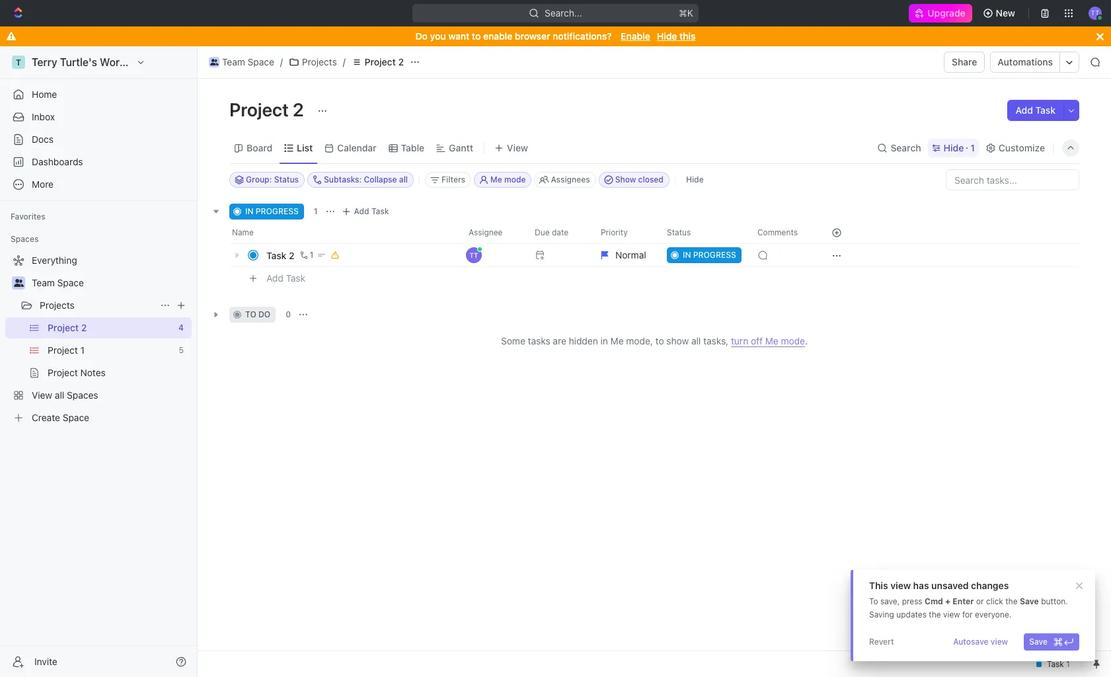 Task type: vqa. For each thing, say whether or not it's contained in the screenshot.
"Hide" in the Hide button
yes



Task type: describe. For each thing, give the bounding box(es) containing it.
tasks
[[528, 335, 551, 346]]

show
[[667, 335, 689, 346]]

more button
[[5, 174, 192, 195]]

1 left customize button
[[971, 142, 975, 153]]

0 horizontal spatial add task
[[266, 272, 306, 283]]

priority
[[601, 227, 628, 237]]

are
[[553, 335, 567, 346]]

everyone.
[[975, 610, 1012, 620]]

spaces inside tree
[[67, 389, 98, 401]]

comments button
[[750, 222, 816, 243]]

1 vertical spatial the
[[929, 610, 941, 620]]

revert
[[869, 637, 894, 647]]

5
[[179, 345, 184, 355]]

customize
[[999, 142, 1045, 153]]

invite
[[34, 656, 57, 667]]

search
[[891, 142, 921, 153]]

view all spaces
[[32, 389, 98, 401]]

create space link
[[5, 407, 189, 428]]

0 vertical spatial in progress
[[245, 206, 299, 216]]

normal
[[616, 249, 646, 261]]

2 horizontal spatial to
[[656, 335, 664, 346]]

2 vertical spatial in
[[601, 335, 608, 346]]

list
[[297, 142, 313, 153]]

group: status
[[246, 175, 299, 184]]

1 button
[[297, 249, 316, 262]]

0 vertical spatial team space
[[222, 56, 274, 67]]

4
[[179, 323, 184, 333]]

1 / from the left
[[280, 56, 283, 67]]

project 2 inside tree
[[48, 322, 87, 333]]

favorites
[[11, 212, 45, 222]]

calendar
[[337, 142, 377, 153]]

terry turtle's workspace
[[32, 56, 155, 68]]

this view has unsaved changes to save, press cmd + enter or click the save button. saving updates the view for everyone.
[[869, 580, 1068, 620]]

0 horizontal spatial hide
[[657, 30, 677, 42]]

home link
[[5, 84, 192, 105]]

projects inside sidebar navigation
[[40, 300, 75, 311]]

0 vertical spatial space
[[248, 56, 274, 67]]

turn
[[731, 335, 749, 346]]

0 vertical spatial add task button
[[1008, 100, 1064, 121]]

view for view all spaces
[[32, 389, 52, 401]]

save inside button
[[1030, 637, 1048, 647]]

in progress button
[[659, 243, 750, 267]]

project notes
[[48, 367, 106, 378]]

1 vertical spatial project 2
[[229, 99, 308, 120]]

due date button
[[527, 222, 593, 243]]

show
[[615, 175, 636, 184]]

some
[[501, 335, 526, 346]]

share button
[[944, 52, 985, 73]]

1 horizontal spatial tt button
[[1085, 3, 1106, 24]]

inbox link
[[5, 106, 192, 128]]

1 horizontal spatial the
[[1006, 596, 1018, 606]]

1 vertical spatial space
[[57, 277, 84, 288]]

0 vertical spatial spaces
[[11, 234, 39, 244]]

0 vertical spatial all
[[399, 175, 408, 184]]

project notes link
[[48, 362, 189, 384]]

1 vertical spatial to
[[245, 309, 256, 319]]

normal button
[[593, 243, 659, 267]]

turn off me mode link
[[731, 335, 805, 347]]

autosave view button
[[948, 633, 1014, 651]]

table link
[[398, 139, 425, 157]]

upgrade
[[928, 7, 966, 19]]

view all spaces link
[[5, 385, 189, 406]]

mode,
[[626, 335, 653, 346]]

1 up name dropdown button at left
[[314, 206, 318, 216]]

cmd
[[925, 596, 944, 606]]

me inside dropdown button
[[491, 175, 502, 184]]

2 vertical spatial space
[[63, 412, 89, 423]]

has
[[914, 580, 929, 591]]

filters
[[442, 175, 466, 184]]

notifications?
[[553, 30, 612, 42]]

or
[[977, 596, 984, 606]]

customize button
[[982, 139, 1049, 157]]

progress inside dropdown button
[[693, 250, 736, 260]]

show closed button
[[599, 172, 670, 188]]

saving
[[869, 610, 895, 620]]

unsaved
[[932, 580, 969, 591]]

assignee
[[469, 227, 503, 237]]

subtasks: collapse all
[[324, 175, 408, 184]]

assignee button
[[461, 222, 527, 243]]

2 horizontal spatial me
[[766, 335, 779, 346]]

notes
[[80, 367, 106, 378]]

revert button
[[864, 633, 900, 651]]

search...
[[545, 7, 583, 19]]

1 horizontal spatial view
[[944, 610, 960, 620]]

project for bottommost project 2 link
[[48, 322, 79, 333]]

save button
[[1024, 633, 1080, 651]]

automations button
[[991, 52, 1060, 72]]

hide button
[[681, 172, 709, 188]]

home
[[32, 89, 57, 100]]

collapse
[[364, 175, 397, 184]]

hidden
[[569, 335, 598, 346]]

enable
[[483, 30, 513, 42]]

project 1 link
[[48, 340, 174, 361]]

1 vertical spatial all
[[692, 335, 701, 346]]

1 horizontal spatial projects
[[302, 56, 337, 67]]

1 horizontal spatial add
[[354, 206, 369, 216]]

docs
[[32, 134, 54, 145]]

project for the project 1 link
[[48, 344, 78, 356]]

browser
[[515, 30, 550, 42]]

all inside tree
[[55, 389, 64, 401]]

0 vertical spatial to
[[472, 30, 481, 42]]

subtasks:
[[324, 175, 362, 184]]

assignees
[[551, 175, 590, 184]]

changes
[[971, 580, 1009, 591]]

some tasks are hidden in me mode, to show all tasks, turn off me mode .
[[501, 335, 808, 346]]

everything link
[[5, 250, 189, 271]]

1 vertical spatial add task
[[354, 206, 389, 216]]

name
[[232, 227, 254, 237]]

0 vertical spatial tt
[[1091, 9, 1100, 17]]

enter
[[953, 596, 974, 606]]

0 horizontal spatial in
[[245, 206, 254, 216]]

favorites button
[[5, 209, 51, 225]]

calendar link
[[335, 139, 377, 157]]

task down 1 button
[[286, 272, 306, 283]]

to do
[[245, 309, 271, 319]]



Task type: locate. For each thing, give the bounding box(es) containing it.
in progress
[[245, 206, 299, 216], [683, 250, 736, 260]]

tt button
[[1085, 3, 1106, 24], [461, 243, 527, 267]]

status inside dropdown button
[[667, 227, 691, 237]]

2 horizontal spatial in
[[683, 250, 691, 260]]

updates
[[897, 610, 927, 620]]

hide right search in the top of the page
[[944, 142, 964, 153]]

0 horizontal spatial add task button
[[261, 270, 311, 286]]

2 vertical spatial all
[[55, 389, 64, 401]]

1 horizontal spatial /
[[343, 56, 346, 67]]

2 inside sidebar navigation
[[81, 322, 87, 333]]

the right the click
[[1006, 596, 1018, 606]]

0 vertical spatial mode
[[504, 175, 526, 184]]

1 inside button
[[310, 250, 314, 260]]

0 horizontal spatial in progress
[[245, 206, 299, 216]]

2 horizontal spatial hide
[[944, 142, 964, 153]]

0 horizontal spatial add
[[266, 272, 284, 283]]

view button
[[490, 132, 533, 163]]

project for project notes link
[[48, 367, 78, 378]]

me mode
[[491, 175, 526, 184]]

2 horizontal spatial add task button
[[1008, 100, 1064, 121]]

comments
[[758, 227, 798, 237]]

0 horizontal spatial projects
[[40, 300, 75, 311]]

view for view
[[507, 142, 528, 153]]

docs link
[[5, 129, 192, 150]]

task down collapse
[[372, 206, 389, 216]]

2 horizontal spatial add task
[[1016, 104, 1056, 116]]

user group image inside tree
[[14, 279, 23, 287]]

new
[[996, 7, 1016, 19]]

view inside button
[[991, 637, 1008, 647]]

1 vertical spatial save
[[1030, 637, 1048, 647]]

view up create in the left bottom of the page
[[32, 389, 52, 401]]

off
[[751, 335, 763, 346]]

1 horizontal spatial all
[[399, 175, 408, 184]]

space
[[248, 56, 274, 67], [57, 277, 84, 288], [63, 412, 89, 423]]

all right show
[[692, 335, 701, 346]]

autosave view
[[954, 637, 1008, 647]]

me mode button
[[474, 172, 532, 188]]

hide
[[657, 30, 677, 42], [944, 142, 964, 153], [686, 175, 704, 184]]

click
[[986, 596, 1004, 606]]

priority button
[[593, 222, 659, 243]]

in progress down group: status
[[245, 206, 299, 216]]

new button
[[978, 3, 1024, 24]]

2 vertical spatial view
[[991, 637, 1008, 647]]

1 vertical spatial in
[[683, 250, 691, 260]]

team
[[222, 56, 245, 67], [32, 277, 55, 288]]

0 horizontal spatial spaces
[[11, 234, 39, 244]]

1 inside sidebar navigation
[[80, 344, 85, 356]]

in up the name
[[245, 206, 254, 216]]

everything
[[32, 255, 77, 266]]

view inside tree
[[32, 389, 52, 401]]

0 horizontal spatial me
[[491, 175, 502, 184]]

automations
[[998, 56, 1053, 67]]

0 vertical spatial project 2 link
[[348, 54, 407, 70]]

0 vertical spatial in
[[245, 206, 254, 216]]

0 vertical spatial the
[[1006, 596, 1018, 606]]

0 horizontal spatial team
[[32, 277, 55, 288]]

in inside dropdown button
[[683, 250, 691, 260]]

in down status dropdown button
[[683, 250, 691, 260]]

terry turtle's workspace, , element
[[12, 56, 25, 69]]

me left mode,
[[611, 335, 624, 346]]

add task button up name dropdown button at left
[[338, 204, 394, 220]]

0 vertical spatial projects
[[302, 56, 337, 67]]

sidebar navigation
[[0, 46, 200, 677]]

project 2 link
[[348, 54, 407, 70], [48, 317, 173, 339]]

Search tasks... text field
[[947, 170, 1079, 190]]

2 vertical spatial project 2
[[48, 322, 87, 333]]

view down +
[[944, 610, 960, 620]]

1 vertical spatial projects
[[40, 300, 75, 311]]

date
[[552, 227, 569, 237]]

inbox
[[32, 111, 55, 122]]

me down view dropdown button
[[491, 175, 502, 184]]

2 vertical spatial add task button
[[261, 270, 311, 286]]

0 vertical spatial status
[[274, 175, 299, 184]]

name button
[[229, 222, 461, 243]]

status up 'in progress' dropdown button
[[667, 227, 691, 237]]

to left show
[[656, 335, 664, 346]]

press
[[902, 596, 923, 606]]

add down task 2
[[266, 272, 284, 283]]

the
[[1006, 596, 1018, 606], [929, 610, 941, 620]]

save,
[[881, 596, 900, 606]]

0 horizontal spatial projects link
[[40, 295, 155, 316]]

2
[[398, 56, 404, 67], [293, 99, 304, 120], [289, 250, 295, 261], [81, 322, 87, 333]]

1 vertical spatial team
[[32, 277, 55, 288]]

all up create space
[[55, 389, 64, 401]]

turtle's
[[60, 56, 97, 68]]

search button
[[874, 139, 925, 157]]

2 vertical spatial to
[[656, 335, 664, 346]]

save
[[1020, 596, 1039, 606], [1030, 637, 1048, 647]]

0 vertical spatial tt button
[[1085, 3, 1106, 24]]

0 vertical spatial add task
[[1016, 104, 1056, 116]]

2 horizontal spatial all
[[692, 335, 701, 346]]

0 horizontal spatial view
[[32, 389, 52, 401]]

1 vertical spatial user group image
[[14, 279, 23, 287]]

project
[[365, 56, 396, 67], [229, 99, 289, 120], [48, 322, 79, 333], [48, 344, 78, 356], [48, 367, 78, 378]]

1 horizontal spatial mode
[[781, 335, 805, 346]]

mode down view dropdown button
[[504, 175, 526, 184]]

gantt link
[[446, 139, 473, 157]]

due date
[[535, 227, 569, 237]]

0 vertical spatial user group image
[[210, 59, 218, 65]]

create
[[32, 412, 60, 423]]

0 vertical spatial team
[[222, 56, 245, 67]]

view down everyone.
[[991, 637, 1008, 647]]

1 horizontal spatial status
[[667, 227, 691, 237]]

all right collapse
[[399, 175, 408, 184]]

in progress inside dropdown button
[[683, 250, 736, 260]]

mode
[[504, 175, 526, 184], [781, 335, 805, 346]]

want
[[448, 30, 470, 42]]

board link
[[244, 139, 273, 157]]

add task button down task 2
[[261, 270, 311, 286]]

add task button up customize
[[1008, 100, 1064, 121]]

1 vertical spatial mode
[[781, 335, 805, 346]]

0 horizontal spatial tt button
[[461, 243, 527, 267]]

0 vertical spatial project 2
[[365, 56, 404, 67]]

spaces down project notes
[[67, 389, 98, 401]]

in
[[245, 206, 254, 216], [683, 250, 691, 260], [601, 335, 608, 346]]

0 vertical spatial view
[[507, 142, 528, 153]]

0
[[286, 309, 291, 319]]

the down cmd
[[929, 610, 941, 620]]

add
[[1016, 104, 1033, 116], [354, 206, 369, 216], [266, 272, 284, 283]]

for
[[963, 610, 973, 620]]

/
[[280, 56, 283, 67], [343, 56, 346, 67]]

user group image
[[210, 59, 218, 65], [14, 279, 23, 287]]

hide 1
[[944, 142, 975, 153]]

0 horizontal spatial team space
[[32, 277, 84, 288]]

hide for hide
[[686, 175, 704, 184]]

1 horizontal spatial to
[[472, 30, 481, 42]]

1 horizontal spatial me
[[611, 335, 624, 346]]

table
[[401, 142, 425, 153]]

tree containing everything
[[5, 250, 192, 428]]

show closed
[[615, 175, 664, 184]]

save inside this view has unsaved changes to save, press cmd + enter or click the save button. saving updates the view for everyone.
[[1020, 596, 1039, 606]]

hide inside button
[[686, 175, 704, 184]]

view button
[[490, 139, 533, 157]]

enable
[[621, 30, 650, 42]]

projects
[[302, 56, 337, 67], [40, 300, 75, 311]]

0 vertical spatial progress
[[256, 206, 299, 216]]

0 vertical spatial add
[[1016, 104, 1033, 116]]

add task down task 2
[[266, 272, 306, 283]]

0 horizontal spatial status
[[274, 175, 299, 184]]

2 vertical spatial hide
[[686, 175, 704, 184]]

0 vertical spatial hide
[[657, 30, 677, 42]]

0 horizontal spatial project 2
[[48, 322, 87, 333]]

0 horizontal spatial team space link
[[32, 272, 189, 294]]

spaces down the favorites button
[[11, 234, 39, 244]]

save down button.
[[1030, 637, 1048, 647]]

1 horizontal spatial team space
[[222, 56, 274, 67]]

this
[[869, 580, 888, 591]]

0 horizontal spatial tt
[[470, 251, 478, 259]]

me right off
[[766, 335, 779, 346]]

0 horizontal spatial progress
[[256, 206, 299, 216]]

team space inside tree
[[32, 277, 84, 288]]

0 horizontal spatial project 2 link
[[48, 317, 173, 339]]

project 1
[[48, 344, 85, 356]]

0 vertical spatial team space link
[[206, 54, 278, 70]]

1 horizontal spatial team space link
[[206, 54, 278, 70]]

1 horizontal spatial add task button
[[338, 204, 394, 220]]

user group image inside team space link
[[210, 59, 218, 65]]

view for this
[[891, 580, 911, 591]]

1 up project notes
[[80, 344, 85, 356]]

all
[[399, 175, 408, 184], [692, 335, 701, 346], [55, 389, 64, 401]]

me
[[491, 175, 502, 184], [611, 335, 624, 346], [766, 335, 779, 346]]

view for autosave
[[991, 637, 1008, 647]]

0 horizontal spatial view
[[891, 580, 911, 591]]

status
[[274, 175, 299, 184], [667, 227, 691, 237]]

dashboards link
[[5, 151, 192, 173]]

add up name dropdown button at left
[[354, 206, 369, 216]]

2 horizontal spatial project 2
[[365, 56, 404, 67]]

⌘k
[[679, 7, 694, 19]]

hide for hide 1
[[944, 142, 964, 153]]

1 horizontal spatial add task
[[354, 206, 389, 216]]

1 vertical spatial in progress
[[683, 250, 736, 260]]

mode right off
[[781, 335, 805, 346]]

1 vertical spatial view
[[32, 389, 52, 401]]

0 horizontal spatial /
[[280, 56, 283, 67]]

2 vertical spatial add task
[[266, 272, 306, 283]]

view up me mode
[[507, 142, 528, 153]]

tree
[[5, 250, 192, 428]]

task up customize
[[1036, 104, 1056, 116]]

progress down status dropdown button
[[693, 250, 736, 260]]

0 horizontal spatial user group image
[[14, 279, 23, 287]]

add up customize
[[1016, 104, 1033, 116]]

0 vertical spatial view
[[891, 580, 911, 591]]

to left do
[[245, 309, 256, 319]]

to
[[869, 596, 878, 606]]

0 vertical spatial projects link
[[286, 54, 340, 70]]

1 horizontal spatial user group image
[[210, 59, 218, 65]]

you
[[430, 30, 446, 42]]

list link
[[294, 139, 313, 157]]

1 vertical spatial project 2 link
[[48, 317, 173, 339]]

team inside tree
[[32, 277, 55, 288]]

project 2
[[365, 56, 404, 67], [229, 99, 308, 120], [48, 322, 87, 333]]

view inside button
[[507, 142, 528, 153]]

mode inside dropdown button
[[504, 175, 526, 184]]

t
[[16, 57, 21, 67]]

1 vertical spatial projects link
[[40, 295, 155, 316]]

1 right task 2
[[310, 250, 314, 260]]

add task up customize
[[1016, 104, 1056, 116]]

projects link
[[286, 54, 340, 70], [40, 295, 155, 316]]

1 horizontal spatial view
[[507, 142, 528, 153]]

progress down group: status
[[256, 206, 299, 216]]

in right hidden
[[601, 335, 608, 346]]

1 vertical spatial add
[[354, 206, 369, 216]]

1 horizontal spatial projects link
[[286, 54, 340, 70]]

hide right closed
[[686, 175, 704, 184]]

in progress down status dropdown button
[[683, 250, 736, 260]]

2 / from the left
[[343, 56, 346, 67]]

1 horizontal spatial tt
[[1091, 9, 1100, 17]]

task left 1 button
[[266, 250, 287, 261]]

button.
[[1042, 596, 1068, 606]]

add task down subtasks: collapse all
[[354, 206, 389, 216]]

team space link inside tree
[[32, 272, 189, 294]]

1 horizontal spatial spaces
[[67, 389, 98, 401]]

to right want
[[472, 30, 481, 42]]

save left button.
[[1020, 596, 1039, 606]]

1 horizontal spatial hide
[[686, 175, 704, 184]]

1 vertical spatial hide
[[944, 142, 964, 153]]

more
[[32, 179, 54, 190]]

view up save,
[[891, 580, 911, 591]]

view
[[507, 142, 528, 153], [32, 389, 52, 401]]

1 horizontal spatial progress
[[693, 250, 736, 260]]

1 vertical spatial team space
[[32, 277, 84, 288]]

do
[[259, 309, 271, 319]]

1 vertical spatial view
[[944, 610, 960, 620]]

hide left this
[[657, 30, 677, 42]]

0 horizontal spatial the
[[929, 610, 941, 620]]

status right group:
[[274, 175, 299, 184]]

0 horizontal spatial to
[[245, 309, 256, 319]]

tree inside sidebar navigation
[[5, 250, 192, 428]]

0 horizontal spatial mode
[[504, 175, 526, 184]]

filters button
[[425, 172, 471, 188]]



